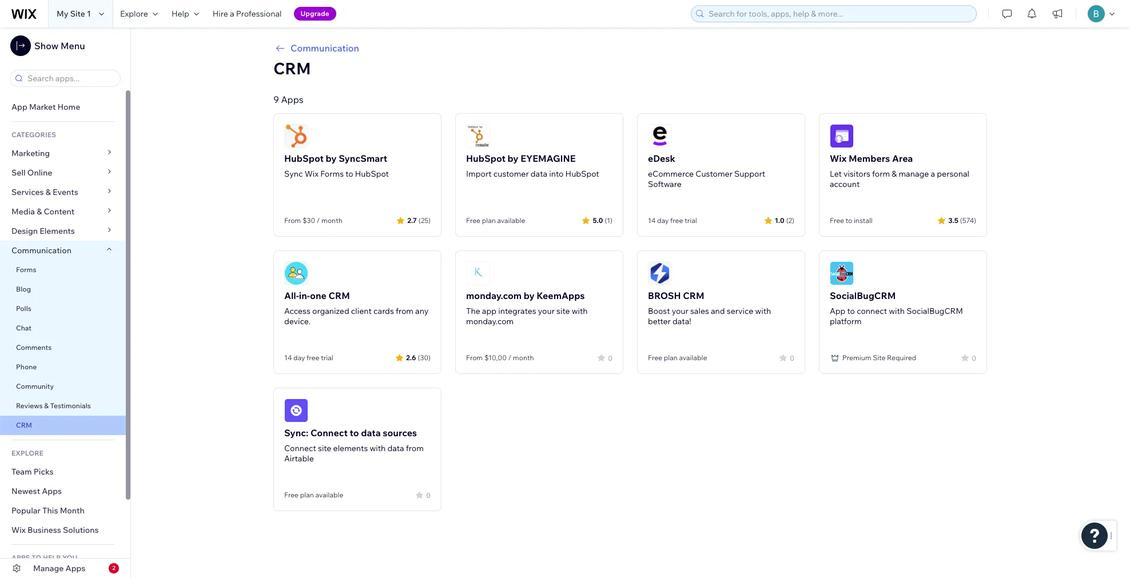 Task type: describe. For each thing, give the bounding box(es) containing it.
app inside the sidebar element
[[11, 102, 27, 112]]

wix members area logo image
[[830, 124, 854, 148]]

from inside all-in-one crm access organized client cards from any device.
[[396, 306, 413, 316]]

app
[[482, 306, 496, 316]]

& for events
[[46, 187, 51, 197]]

hubspot by eyemagine logo image
[[466, 124, 490, 148]]

services
[[11, 187, 44, 197]]

show menu button
[[10, 35, 85, 56]]

reviews & testimonials
[[16, 401, 91, 410]]

crm link
[[0, 416, 126, 435]]

2.7 (25)
[[407, 216, 431, 224]]

0 vertical spatial socialbugcrm
[[830, 290, 896, 301]]

upgrade button
[[294, 7, 336, 21]]

sell online
[[11, 168, 52, 178]]

available for data
[[315, 491, 343, 499]]

14 day free trial for in-
[[284, 353, 333, 362]]

this
[[42, 506, 58, 516]]

show
[[34, 40, 59, 51]]

1 monday.com from the top
[[466, 290, 522, 301]]

to
[[32, 554, 41, 562]]

trial for customer
[[685, 216, 697, 225]]

media
[[11, 206, 35, 217]]

edesk ecommerce customer support software
[[648, 153, 765, 189]]

free for wix members area
[[830, 216, 844, 225]]

day for ecommerce
[[657, 216, 669, 225]]

team picks link
[[0, 462, 126, 482]]

monday.com by keemapps the app integrates your site with monday.com
[[466, 290, 588, 327]]

you
[[62, 554, 77, 562]]

a inside the wix members area let visitors form & manage a personal account
[[931, 169, 935, 179]]

month
[[60, 506, 85, 516]]

14 for in-
[[284, 353, 292, 362]]

(25)
[[418, 216, 431, 224]]

community
[[16, 382, 54, 391]]

business
[[27, 525, 61, 535]]

site inside monday.com by keemapps the app integrates your site with monday.com
[[556, 306, 570, 316]]

1 vertical spatial communication link
[[0, 241, 126, 260]]

hubspot right into
[[565, 169, 599, 179]]

0 for brosh crm
[[790, 354, 794, 362]]

marketing link
[[0, 144, 126, 163]]

month for monday.com
[[513, 353, 534, 362]]

hire
[[213, 9, 228, 19]]

wix business solutions link
[[0, 520, 126, 540]]

1
[[87, 9, 91, 19]]

comments
[[16, 343, 52, 352]]

Search for tools, apps, help & more... field
[[705, 6, 973, 22]]

polls link
[[0, 299, 126, 319]]

picks
[[34, 467, 54, 477]]

2
[[112, 564, 115, 572]]

to inside sync: connect to data sources connect site elements with data from airtable
[[350, 427, 359, 439]]

by for syncsmart
[[326, 153, 337, 164]]

0 for sync: connect to data sources
[[426, 491, 431, 500]]

plan for data
[[300, 491, 314, 499]]

chat link
[[0, 319, 126, 338]]

site inside sync: connect to data sources connect site elements with data from airtable
[[318, 443, 331, 454]]

the
[[466, 306, 480, 316]]

form
[[872, 169, 890, 179]]

market
[[29, 102, 56, 112]]

popular
[[11, 506, 41, 516]]

sync:
[[284, 427, 308, 439]]

socialbugcrm app to connect with socialbugcrm platform
[[830, 290, 963, 327]]

from inside sync: connect to data sources connect site elements with data from airtable
[[406, 443, 424, 454]]

design elements
[[11, 226, 75, 236]]

from for monday.com by keemapps
[[466, 353, 483, 362]]

1.0
[[775, 216, 784, 224]]

wix for solutions
[[11, 525, 26, 535]]

help
[[171, 9, 189, 19]]

all-in-one crm access organized client cards from any device.
[[284, 290, 428, 327]]

from for hubspot by syncsmart
[[284, 216, 301, 225]]

socialbugcrm logo image
[[830, 261, 854, 285]]

help button
[[165, 0, 206, 27]]

1 horizontal spatial communication link
[[273, 41, 987, 55]]

app inside socialbugcrm app to connect with socialbugcrm platform
[[830, 306, 845, 316]]

hubspot down syncsmart
[[355, 169, 389, 179]]

sync: connect to data sources connect site elements with data from airtable
[[284, 427, 424, 464]]

and
[[711, 306, 725, 316]]

to inside hubspot by syncsmart sync wix forms to hubspot
[[346, 169, 353, 179]]

my site 1
[[57, 9, 91, 19]]

area
[[892, 153, 913, 164]]

client
[[351, 306, 372, 316]]

(30)
[[418, 353, 431, 362]]

0 vertical spatial connect
[[310, 427, 348, 439]]

available for import
[[497, 216, 525, 225]]

0 for monday.com by keemapps
[[608, 354, 612, 362]]

in-
[[299, 290, 310, 301]]

plan for import
[[482, 216, 496, 225]]

organized
[[312, 306, 349, 316]]

by for eyemagine
[[508, 153, 518, 164]]

newest apps link
[[0, 482, 126, 501]]

& for testimonials
[[44, 401, 49, 410]]

2.6 (30)
[[406, 353, 431, 362]]

with inside sync: connect to data sources connect site elements with data from airtable
[[370, 443, 386, 454]]

phone
[[16, 363, 37, 371]]

with inside socialbugcrm app to connect with socialbugcrm platform
[[889, 306, 905, 316]]

0 horizontal spatial a
[[230, 9, 234, 19]]

with inside monday.com by keemapps the app integrates your site with monday.com
[[572, 306, 588, 316]]

comments link
[[0, 338, 126, 357]]

0 horizontal spatial data
[[361, 427, 381, 439]]

9
[[273, 94, 279, 105]]

site for my
[[70, 9, 85, 19]]

& for content
[[37, 206, 42, 217]]

crm inside brosh crm boost your sales and service with better data!
[[683, 290, 704, 301]]

sync: connect to data sources logo image
[[284, 399, 308, 423]]

14 day free trial for ecommerce
[[648, 216, 697, 225]]

design
[[11, 226, 38, 236]]

services & events link
[[0, 182, 126, 202]]

sales
[[690, 306, 709, 316]]

better
[[648, 316, 671, 327]]

keemapps
[[537, 290, 585, 301]]

popular this month
[[11, 506, 85, 516]]

service
[[727, 306, 753, 316]]

$10,00
[[484, 353, 507, 362]]

communication inside the sidebar element
[[11, 245, 73, 256]]

apps for newest apps
[[42, 486, 62, 496]]

professional
[[236, 9, 282, 19]]

$30
[[302, 216, 315, 225]]

software
[[648, 179, 682, 189]]

blog
[[16, 285, 31, 293]]

free for in-
[[307, 353, 319, 362]]

premium site required
[[842, 353, 916, 362]]

edesk logo image
[[648, 124, 672, 148]]

1 vertical spatial connect
[[284, 443, 316, 454]]

crm inside crm "link"
[[16, 421, 32, 429]]

newest apps
[[11, 486, 62, 496]]

free for brosh crm
[[648, 353, 662, 362]]

(574)
[[960, 216, 976, 224]]

customer
[[493, 169, 529, 179]]

platform
[[830, 316, 862, 327]]

(1)
[[605, 216, 612, 224]]

edesk
[[648, 153, 675, 164]]

2.7
[[407, 216, 417, 224]]

from $10,00 / month
[[466, 353, 534, 362]]

5.0
[[593, 216, 603, 224]]



Task type: vqa. For each thing, say whether or not it's contained in the screenshot.
the topmost for
no



Task type: locate. For each thing, give the bounding box(es) containing it.
/ for hubspot
[[317, 216, 320, 225]]

0 horizontal spatial site
[[318, 443, 331, 454]]

1 horizontal spatial from
[[466, 353, 483, 362]]

available down data!
[[679, 353, 707, 362]]

site left elements
[[318, 443, 331, 454]]

crm up the organized
[[328, 290, 350, 301]]

day for in-
[[293, 353, 305, 362]]

0 horizontal spatial day
[[293, 353, 305, 362]]

your left sales
[[672, 306, 688, 316]]

14 day free trial down the device.
[[284, 353, 333, 362]]

1 vertical spatial apps
[[42, 486, 62, 496]]

14 day free trial
[[648, 216, 697, 225], [284, 353, 333, 362]]

to down syncsmart
[[346, 169, 353, 179]]

0 vertical spatial forms
[[320, 169, 344, 179]]

categories
[[11, 130, 56, 139]]

forms inside hubspot by syncsmart sync wix forms to hubspot
[[320, 169, 344, 179]]

free for sync: connect to data sources
[[284, 491, 299, 499]]

trial down the organized
[[321, 353, 333, 362]]

monday.com up app
[[466, 290, 522, 301]]

0 vertical spatial wix
[[830, 153, 847, 164]]

app market home
[[11, 102, 80, 112]]

customer
[[696, 169, 733, 179]]

1 vertical spatial month
[[513, 353, 534, 362]]

1 vertical spatial from
[[406, 443, 424, 454]]

free
[[670, 216, 683, 225], [307, 353, 319, 362]]

from left $10,00
[[466, 353, 483, 362]]

to left install
[[846, 216, 852, 225]]

forms down syncsmart
[[320, 169, 344, 179]]

airtable
[[284, 454, 314, 464]]

0 vertical spatial communication
[[291, 42, 359, 54]]

wix down popular
[[11, 525, 26, 535]]

hubspot
[[284, 153, 324, 164], [466, 153, 506, 164], [355, 169, 389, 179], [565, 169, 599, 179]]

with inside brosh crm boost your sales and service with better data!
[[755, 306, 771, 316]]

Search apps... field
[[24, 70, 117, 86]]

connect
[[857, 306, 887, 316]]

free for ecommerce
[[670, 216, 683, 225]]

2 vertical spatial free plan available
[[284, 491, 343, 499]]

2 vertical spatial data
[[387, 443, 404, 454]]

apps for 9 apps
[[281, 94, 303, 105]]

data inside hubspot by eyemagine import customer data into hubspot
[[531, 169, 547, 179]]

0 vertical spatial data
[[531, 169, 547, 179]]

home
[[57, 102, 80, 112]]

1 vertical spatial monday.com
[[466, 316, 514, 327]]

free plan available down airtable
[[284, 491, 343, 499]]

0 vertical spatial site
[[70, 9, 85, 19]]

free down better
[[648, 353, 662, 362]]

2 your from the left
[[672, 306, 688, 316]]

manage apps
[[33, 563, 85, 574]]

0 vertical spatial communication link
[[273, 41, 987, 55]]

available down customer
[[497, 216, 525, 225]]

communication down design elements
[[11, 245, 73, 256]]

/ right the $30
[[317, 216, 320, 225]]

your inside brosh crm boost your sales and service with better data!
[[672, 306, 688, 316]]

by inside hubspot by syncsmart sync wix forms to hubspot
[[326, 153, 337, 164]]

a right the hire
[[230, 9, 234, 19]]

month right the $30
[[321, 216, 342, 225]]

brosh
[[648, 290, 681, 301]]

0 horizontal spatial 14 day free trial
[[284, 353, 333, 362]]

1 vertical spatial free plan available
[[648, 353, 707, 362]]

& inside the wix members area let visitors form & manage a personal account
[[892, 169, 897, 179]]

0 horizontal spatial available
[[315, 491, 343, 499]]

polls
[[16, 304, 31, 313]]

integrates
[[498, 306, 536, 316]]

connect up elements
[[310, 427, 348, 439]]

1 vertical spatial site
[[873, 353, 886, 362]]

wix inside 'link'
[[11, 525, 26, 535]]

communication link
[[273, 41, 987, 55], [0, 241, 126, 260]]

app left connect
[[830, 306, 845, 316]]

wix
[[830, 153, 847, 164], [305, 169, 319, 179], [11, 525, 26, 535]]

by inside hubspot by eyemagine import customer data into hubspot
[[508, 153, 518, 164]]

2 horizontal spatial apps
[[281, 94, 303, 105]]

0 horizontal spatial your
[[538, 306, 555, 316]]

0 vertical spatial month
[[321, 216, 342, 225]]

0 horizontal spatial communication
[[11, 245, 73, 256]]

with right service
[[755, 306, 771, 316]]

free plan available down customer
[[466, 216, 525, 225]]

site right the premium
[[873, 353, 886, 362]]

1 horizontal spatial 14
[[648, 216, 656, 225]]

1.0 (2)
[[775, 216, 794, 224]]

popular this month link
[[0, 501, 126, 520]]

1 vertical spatial 14
[[284, 353, 292, 362]]

forms up blog
[[16, 265, 36, 274]]

required
[[887, 353, 916, 362]]

wix right sync at left
[[305, 169, 319, 179]]

(2)
[[786, 216, 794, 224]]

free plan available for data
[[284, 491, 343, 499]]

help
[[43, 554, 61, 562]]

free plan available down data!
[[648, 353, 707, 362]]

your
[[538, 306, 555, 316], [672, 306, 688, 316]]

9 apps
[[273, 94, 303, 105]]

/ right $10,00
[[508, 353, 511, 362]]

0 vertical spatial day
[[657, 216, 669, 225]]

0 vertical spatial from
[[284, 216, 301, 225]]

14 down software
[[648, 216, 656, 225]]

1 vertical spatial day
[[293, 353, 305, 362]]

events
[[53, 187, 78, 197]]

2 horizontal spatial by
[[524, 290, 535, 301]]

0 vertical spatial from
[[396, 306, 413, 316]]

1 horizontal spatial a
[[931, 169, 935, 179]]

1 horizontal spatial free plan available
[[466, 216, 525, 225]]

1 horizontal spatial month
[[513, 353, 534, 362]]

3.5
[[948, 216, 958, 224]]

1 horizontal spatial 14 day free trial
[[648, 216, 697, 225]]

apps right "9"
[[281, 94, 303, 105]]

& right reviews
[[44, 401, 49, 410]]

2 horizontal spatial wix
[[830, 153, 847, 164]]

available for your
[[679, 353, 707, 362]]

account
[[830, 179, 860, 189]]

apps inside newest apps link
[[42, 486, 62, 496]]

socialbugcrm up 'required'
[[907, 306, 963, 316]]

socialbugcrm up connect
[[830, 290, 896, 301]]

manage
[[33, 563, 64, 574]]

apps up this
[[42, 486, 62, 496]]

from $30 / month
[[284, 216, 342, 225]]

0
[[608, 354, 612, 362], [790, 354, 794, 362], [972, 354, 976, 362], [426, 491, 431, 500]]

connect down sync:
[[284, 443, 316, 454]]

by inside monday.com by keemapps the app integrates your site with monday.com
[[524, 290, 535, 301]]

by left syncsmart
[[326, 153, 337, 164]]

from down sources
[[406, 443, 424, 454]]

wix for area
[[830, 153, 847, 164]]

1 vertical spatial /
[[508, 353, 511, 362]]

hubspot by syncsmart logo image
[[284, 124, 308, 148]]

& right media
[[37, 206, 42, 217]]

explore
[[11, 449, 43, 458]]

crm down reviews
[[16, 421, 32, 429]]

1 vertical spatial forms
[[16, 265, 36, 274]]

1 horizontal spatial available
[[497, 216, 525, 225]]

free
[[466, 216, 480, 225], [830, 216, 844, 225], [648, 353, 662, 362], [284, 491, 299, 499]]

connect
[[310, 427, 348, 439], [284, 443, 316, 454]]

available down elements
[[315, 491, 343, 499]]

free for hubspot by eyemagine
[[466, 216, 480, 225]]

site for premium
[[873, 353, 886, 362]]

free down airtable
[[284, 491, 299, 499]]

1 vertical spatial 14 day free trial
[[284, 353, 333, 362]]

1 horizontal spatial by
[[508, 153, 518, 164]]

your inside monday.com by keemapps the app integrates your site with monday.com
[[538, 306, 555, 316]]

0 horizontal spatial socialbugcrm
[[830, 290, 896, 301]]

cards
[[373, 306, 394, 316]]

2 horizontal spatial available
[[679, 353, 707, 362]]

reviews & testimonials link
[[0, 396, 126, 416]]

1 horizontal spatial forms
[[320, 169, 344, 179]]

0 horizontal spatial from
[[284, 216, 301, 225]]

plan down data!
[[664, 353, 678, 362]]

1 vertical spatial trial
[[321, 353, 333, 362]]

free plan available for your
[[648, 353, 707, 362]]

reviews
[[16, 401, 43, 410]]

0 horizontal spatial wix
[[11, 525, 26, 535]]

free down import
[[466, 216, 480, 225]]

team picks
[[11, 467, 54, 477]]

services & events
[[11, 187, 78, 197]]

data down sources
[[387, 443, 404, 454]]

0 horizontal spatial trial
[[321, 353, 333, 362]]

14 day free trial down software
[[648, 216, 697, 225]]

plan for your
[[664, 353, 678, 362]]

boost
[[648, 306, 670, 316]]

site
[[556, 306, 570, 316], [318, 443, 331, 454]]

from
[[284, 216, 301, 225], [466, 353, 483, 362]]

menu
[[61, 40, 85, 51]]

crm up "9 apps" on the left top
[[273, 58, 311, 78]]

crm inside all-in-one crm access organized client cards from any device.
[[328, 290, 350, 301]]

0 vertical spatial trial
[[685, 216, 697, 225]]

free plan available for import
[[466, 216, 525, 225]]

design elements link
[[0, 221, 126, 241]]

sidebar element
[[0, 27, 131, 578]]

1 horizontal spatial communication
[[291, 42, 359, 54]]

content
[[44, 206, 75, 217]]

with down sources
[[370, 443, 386, 454]]

1 horizontal spatial day
[[657, 216, 669, 225]]

a
[[230, 9, 234, 19], [931, 169, 935, 179]]

your down 'keemapps'
[[538, 306, 555, 316]]

1 vertical spatial site
[[318, 443, 331, 454]]

1 vertical spatial socialbugcrm
[[907, 306, 963, 316]]

1 horizontal spatial site
[[556, 306, 570, 316]]

testimonials
[[50, 401, 91, 410]]

0 vertical spatial app
[[11, 102, 27, 112]]

plan down import
[[482, 216, 496, 225]]

by up customer
[[508, 153, 518, 164]]

by for keemapps
[[524, 290, 535, 301]]

2.6
[[406, 353, 416, 362]]

all-in-one crm logo image
[[284, 261, 308, 285]]

1 horizontal spatial socialbugcrm
[[907, 306, 963, 316]]

free to install
[[830, 216, 873, 225]]

hire a professional link
[[206, 0, 289, 27]]

data!
[[673, 316, 691, 327]]

0 vertical spatial free
[[670, 216, 683, 225]]

0 horizontal spatial communication link
[[0, 241, 126, 260]]

device.
[[284, 316, 311, 327]]

2 vertical spatial plan
[[300, 491, 314, 499]]

1 horizontal spatial trial
[[685, 216, 697, 225]]

free down the device.
[[307, 353, 319, 362]]

0 vertical spatial apps
[[281, 94, 303, 105]]

1 horizontal spatial /
[[508, 353, 511, 362]]

wix up let
[[830, 153, 847, 164]]

personal
[[937, 169, 969, 179]]

socialbugcrm
[[830, 290, 896, 301], [907, 306, 963, 316]]

1 your from the left
[[538, 306, 555, 316]]

communication down upgrade button
[[291, 42, 359, 54]]

to inside socialbugcrm app to connect with socialbugcrm platform
[[847, 306, 855, 316]]

any
[[415, 306, 428, 316]]

all-
[[284, 290, 299, 301]]

free down software
[[670, 216, 683, 225]]

day down software
[[657, 216, 669, 225]]

0 horizontal spatial app
[[11, 102, 27, 112]]

0 vertical spatial monday.com
[[466, 290, 522, 301]]

1 horizontal spatial data
[[387, 443, 404, 454]]

trial down ecommerce
[[685, 216, 697, 225]]

apps to help you
[[11, 554, 77, 562]]

month for hubspot
[[321, 216, 342, 225]]

from left any at the bottom left
[[396, 306, 413, 316]]

0 horizontal spatial /
[[317, 216, 320, 225]]

by up integrates at the left of the page
[[524, 290, 535, 301]]

hubspot up import
[[466, 153, 506, 164]]

crm
[[273, 58, 311, 78], [328, 290, 350, 301], [683, 290, 704, 301], [16, 421, 32, 429]]

wix inside hubspot by syncsmart sync wix forms to hubspot
[[305, 169, 319, 179]]

1 vertical spatial available
[[679, 353, 707, 362]]

1 vertical spatial plan
[[664, 353, 678, 362]]

0 horizontal spatial free
[[307, 353, 319, 362]]

to left connect
[[847, 306, 855, 316]]

1 vertical spatial communication
[[11, 245, 73, 256]]

app left market on the left top of the page
[[11, 102, 27, 112]]

manage
[[899, 169, 929, 179]]

14 down the device.
[[284, 353, 292, 362]]

wix inside the wix members area let visitors form & manage a personal account
[[830, 153, 847, 164]]

import
[[466, 169, 492, 179]]

apps down you
[[66, 563, 85, 574]]

newest
[[11, 486, 40, 496]]

phone link
[[0, 357, 126, 377]]

let
[[830, 169, 842, 179]]

2 vertical spatial available
[[315, 491, 343, 499]]

brosh crm logo image
[[648, 261, 672, 285]]

14 for ecommerce
[[648, 216, 656, 225]]

data left into
[[531, 169, 547, 179]]

community link
[[0, 377, 126, 396]]

/
[[317, 216, 320, 225], [508, 353, 511, 362]]

site down 'keemapps'
[[556, 306, 570, 316]]

/ for monday.com
[[508, 353, 511, 362]]

from left the $30
[[284, 216, 301, 225]]

0 vertical spatial 14
[[648, 216, 656, 225]]

free left install
[[830, 216, 844, 225]]

site left "1"
[[70, 9, 85, 19]]

day down the device.
[[293, 353, 305, 362]]

trial for one
[[321, 353, 333, 362]]

app market home link
[[0, 97, 126, 117]]

2 horizontal spatial plan
[[664, 353, 678, 362]]

a right manage at right
[[931, 169, 935, 179]]

1 vertical spatial free
[[307, 353, 319, 362]]

2 horizontal spatial free plan available
[[648, 353, 707, 362]]

one
[[310, 290, 326, 301]]

0 vertical spatial site
[[556, 306, 570, 316]]

2 vertical spatial apps
[[66, 563, 85, 574]]

3.5 (574)
[[948, 216, 976, 224]]

apps for manage apps
[[66, 563, 85, 574]]

monday.com up $10,00
[[466, 316, 514, 327]]

2 monday.com from the top
[[466, 316, 514, 327]]

plan down airtable
[[300, 491, 314, 499]]

upgrade
[[301, 9, 329, 18]]

1 horizontal spatial apps
[[66, 563, 85, 574]]

apps
[[11, 554, 30, 562]]

free plan available
[[466, 216, 525, 225], [648, 353, 707, 362], [284, 491, 343, 499]]

1 vertical spatial a
[[931, 169, 935, 179]]

1 vertical spatial from
[[466, 353, 483, 362]]

to up elements
[[350, 427, 359, 439]]

day
[[657, 216, 669, 225], [293, 353, 305, 362]]

0 horizontal spatial apps
[[42, 486, 62, 496]]

1 vertical spatial data
[[361, 427, 381, 439]]

& right 'form'
[[892, 169, 897, 179]]

0 vertical spatial available
[[497, 216, 525, 225]]

hubspot by syncsmart sync wix forms to hubspot
[[284, 153, 389, 179]]

into
[[549, 169, 564, 179]]

apps
[[281, 94, 303, 105], [42, 486, 62, 496], [66, 563, 85, 574]]

0 horizontal spatial month
[[321, 216, 342, 225]]

1 horizontal spatial site
[[873, 353, 886, 362]]

with down 'keemapps'
[[572, 306, 588, 316]]

0 vertical spatial /
[[317, 216, 320, 225]]

2 horizontal spatial data
[[531, 169, 547, 179]]

2 vertical spatial wix
[[11, 525, 26, 535]]

data up elements
[[361, 427, 381, 439]]

1 horizontal spatial wix
[[305, 169, 319, 179]]

month right $10,00
[[513, 353, 534, 362]]

hubspot up sync at left
[[284, 153, 324, 164]]

1 horizontal spatial free
[[670, 216, 683, 225]]

sources
[[383, 427, 417, 439]]

0 vertical spatial plan
[[482, 216, 496, 225]]

members
[[849, 153, 890, 164]]

crm up sales
[[683, 290, 704, 301]]

forms inside the sidebar element
[[16, 265, 36, 274]]

monday.com by keemapps logo image
[[466, 261, 490, 285]]

wix members area let visitors form & manage a personal account
[[830, 153, 969, 189]]

0 horizontal spatial forms
[[16, 265, 36, 274]]

with right connect
[[889, 306, 905, 316]]

1 horizontal spatial your
[[672, 306, 688, 316]]

media & content link
[[0, 202, 126, 221]]

access
[[284, 306, 310, 316]]

0 for socialbugcrm
[[972, 354, 976, 362]]

& left the events
[[46, 187, 51, 197]]

1 horizontal spatial plan
[[482, 216, 496, 225]]



